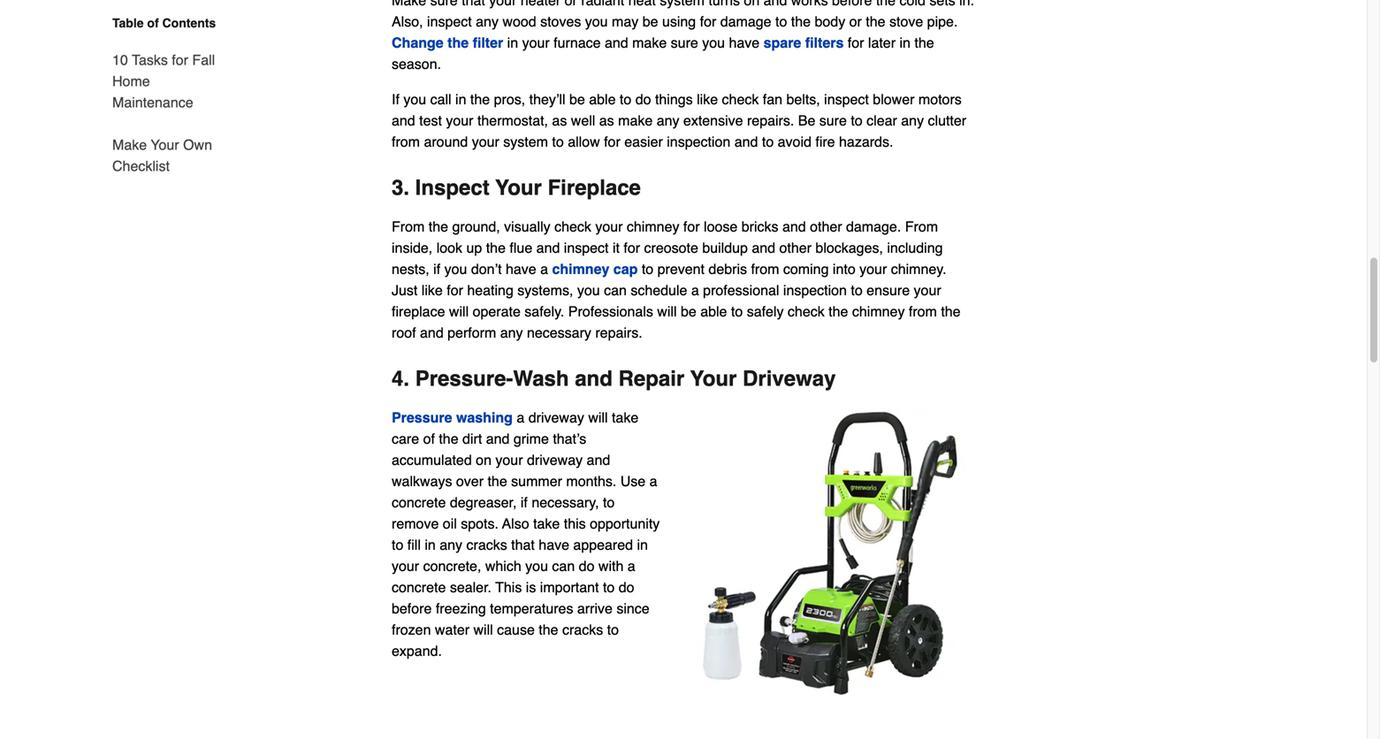 Task type: vqa. For each thing, say whether or not it's contained in the screenshot.
'reach' within Thank you for sharing your insights with us, Kimberly. It's hard for us to hear that you had a negative experience, as we always try to do our best to provide our customers with the best support possible. Please reach out to us directly via Facebook bit.ly/3EmnJE5 or Instagram bit.ly/45Urm02 so we can look into this matter further for you. We're looking forward to hearing from you.
no



Task type: describe. For each thing, give the bounding box(es) containing it.
2 concrete from the top
[[392, 580, 446, 596]]

a right use
[[650, 473, 658, 490]]

in right fill
[[425, 537, 436, 553]]

may
[[612, 13, 639, 30]]

things
[[655, 91, 693, 108]]

pressure
[[392, 410, 452, 426]]

a right with
[[628, 558, 636, 575]]

remove
[[392, 516, 439, 532]]

your down thermostat,
[[472, 134, 500, 150]]

the left cold
[[876, 0, 896, 9]]

if inside from the ground, visually check your chimney for loose bricks and other damage. from inside, look up the flue and inspect it for creosote buildup and other blockages, including nests, if you don't have a
[[434, 261, 441, 277]]

before inside a driveway will take care of the dirt and grime that's accumulated on your driveway and walkways over the summer months. use a concrete degreaser, if necessary, to remove oil spots. also take this opportunity to fill in any cracks that have appeared in your concrete, which you can do with a concrete sealer. this is important to do before freezing temperatures arrive since frozen water will cause the cracks to expand.
[[392, 601, 432, 617]]

the inside for later in the season.
[[915, 35, 935, 51]]

from the ground, visually check your chimney for loose bricks and other damage. from inside, look up the flue and inspect it for creosote buildup and other blockages, including nests, if you don't have a
[[392, 219, 943, 277]]

0 horizontal spatial of
[[147, 16, 159, 30]]

for inside make sure that your heater or radiant heat system turns on and works before the cold sets in. also, inspect any wood stoves you may be using for damage to the body or the stove pipe. change the filter in your furnace and make sure you have spare filters
[[700, 13, 717, 30]]

opportunity
[[590, 516, 660, 532]]

prevent
[[658, 261, 705, 277]]

do inside the if you call in the pros, they'll be able to do things like check fan belts, inspect blower motors and test your thermostat, as well as make any extensive repairs. be sure to clear any clutter from around your system to allow for easier inspection and to avoid fire hazards.
[[636, 91, 652, 108]]

you inside from the ground, visually check your chimney for loose bricks and other damage. from inside, look up the flue and inspect it for creosote buildup and other blockages, including nests, if you don't have a
[[445, 261, 467, 277]]

also
[[502, 516, 530, 532]]

chimney inside from the ground, visually check your chimney for loose bricks and other damage. from inside, look up the flue and inspect it for creosote buildup and other blockages, including nests, if you don't have a
[[627, 219, 680, 235]]

the down pressure washing
[[439, 431, 459, 447]]

inspect inside from the ground, visually check your chimney for loose bricks and other damage. from inside, look up the flue and inspect it for creosote buildup and other blockages, including nests, if you don't have a
[[564, 240, 609, 256]]

on inside a driveway will take care of the dirt and grime that's accumulated on your driveway and walkways over the summer months. use a concrete degreaser, if necessary, to remove oil spots. also take this opportunity to fill in any cracks that have appeared in your concrete, which you can do with a concrete sealer. this is important to do before freezing temperatures arrive since frozen water will cause the cracks to expand.
[[476, 452, 492, 469]]

to up easier
[[620, 91, 632, 108]]

1 vertical spatial cracks
[[563, 622, 603, 638]]

the down into
[[829, 304, 849, 320]]

test
[[419, 112, 442, 129]]

easier
[[625, 134, 663, 150]]

filter
[[473, 35, 504, 51]]

ensure
[[867, 282, 910, 299]]

make your own checklist
[[112, 137, 212, 174]]

3.
[[392, 176, 410, 200]]

professionals
[[569, 304, 654, 320]]

pressure-
[[415, 367, 513, 391]]

and right bricks
[[783, 219, 806, 235]]

necessary,
[[532, 495, 599, 511]]

belts,
[[787, 91, 821, 108]]

checklist
[[112, 158, 170, 174]]

any down blower
[[902, 112, 924, 129]]

safely
[[747, 304, 784, 320]]

later
[[869, 35, 896, 51]]

your down chimney.
[[914, 282, 942, 299]]

2 vertical spatial your
[[691, 367, 737, 391]]

and inside to prevent debris from coming into your chimney. just like for heating systems, you can schedule a professional inspection to ensure your fireplace will operate safely. professionals will be able to safely check the chimney from the roof and perform any necessary repairs.
[[420, 325, 444, 341]]

coming
[[784, 261, 829, 277]]

and down washing
[[486, 431, 510, 447]]

on inside make sure that your heater or radiant heat system turns on and works before the cold sets in. also, inspect any wood stoves you may be using for damage to the body or the stove pipe. change the filter in your furnace and make sure you have spare filters
[[744, 0, 760, 9]]

2 as from the left
[[600, 112, 615, 129]]

make inside make sure that your heater or radiant heat system turns on and works before the cold sets in. also, inspect any wood stoves you may be using for damage to the body or the stove pipe. change the filter in your furnace and make sure you have spare filters
[[633, 35, 667, 51]]

and down if
[[392, 112, 415, 129]]

if inside a driveway will take care of the dirt and grime that's accumulated on your driveway and walkways over the summer months. use a concrete degreaser, if necessary, to remove oil spots. also take this opportunity to fill in any cracks that have appeared in your concrete, which you can do with a concrete sealer. this is important to do before freezing temperatures arrive since frozen water will cause the cracks to expand.
[[521, 495, 528, 511]]

2 vertical spatial from
[[909, 304, 938, 320]]

to right the cap
[[642, 261, 654, 277]]

washing
[[456, 410, 513, 426]]

systems,
[[518, 282, 574, 299]]

walkways
[[392, 473, 452, 490]]

1 vertical spatial driveway
[[527, 452, 583, 469]]

10 tasks for fall home maintenance
[[112, 52, 215, 111]]

in.
[[960, 0, 975, 9]]

of inside a driveway will take care of the dirt and grime that's accumulated on your driveway and walkways over the summer months. use a concrete degreaser, if necessary, to remove oil spots. also take this opportunity to fill in any cracks that have appeared in your concrete, which you can do with a concrete sealer. this is important to do before freezing temperatures arrive since frozen water will cause the cracks to expand.
[[423, 431, 435, 447]]

your up ensure
[[860, 261, 887, 277]]

that inside a driveway will take care of the dirt and grime that's accumulated on your driveway and walkways over the summer months. use a concrete degreaser, if necessary, to remove oil spots. also take this opportunity to fill in any cracks that have appeared in your concrete, which you can do with a concrete sealer. this is important to do before freezing temperatures arrive since frozen water will cause the cracks to expand.
[[511, 537, 535, 553]]

spare filters link
[[764, 35, 844, 51]]

a pressure washer. image
[[684, 408, 976, 699]]

to left fill
[[392, 537, 404, 553]]

system inside the if you call in the pros, they'll be able to do things like check fan belts, inspect blower motors and test your thermostat, as well as make any extensive repairs. be sure to clear any clutter from around your system to allow for easier inspection and to avoid fire hazards.
[[504, 134, 548, 150]]

to up opportunity
[[603, 495, 615, 511]]

pipe.
[[928, 13, 958, 30]]

have inside from the ground, visually check your chimney for loose bricks and other damage. from inside, look up the flue and inspect it for creosote buildup and other blockages, including nests, if you don't have a
[[506, 261, 537, 277]]

2 vertical spatial do
[[619, 580, 635, 596]]

be inside make sure that your heater or radiant heat system turns on and works before the cold sets in. also, inspect any wood stoves you may be using for damage to the body or the stove pipe. change the filter in your furnace and make sure you have spare filters
[[643, 13, 659, 30]]

1 as from the left
[[552, 112, 567, 129]]

your up around
[[446, 112, 474, 129]]

make sure that your heater or radiant heat system turns on and works before the cold sets in. also, inspect any wood stoves you may be using for damage to the body or the stove pipe. change the filter in your furnace and make sure you have spare filters
[[392, 0, 975, 51]]

4. pressure-wash and repair your driveway
[[392, 367, 836, 391]]

fireplace
[[548, 176, 641, 200]]

and right wash
[[575, 367, 613, 391]]

creosote
[[644, 240, 699, 256]]

visually
[[504, 219, 551, 235]]

just
[[392, 282, 418, 299]]

dirt
[[463, 431, 482, 447]]

table of contents element
[[98, 14, 231, 177]]

the up look
[[429, 219, 449, 235]]

necessary
[[527, 325, 592, 341]]

using
[[663, 13, 696, 30]]

clutter
[[928, 112, 967, 129]]

avoid
[[778, 134, 812, 150]]

to down arrive
[[607, 622, 619, 638]]

repairs. inside the if you call in the pros, they'll be able to do things like check fan belts, inspect blower motors and test your thermostat, as well as make any extensive repairs. be sure to clear any clutter from around your system to allow for easier inspection and to avoid fire hazards.
[[747, 112, 795, 129]]

inspection inside the if you call in the pros, they'll be able to do things like check fan belts, inspect blower motors and test your thermostat, as well as make any extensive repairs. be sure to clear any clutter from around your system to allow for easier inspection and to avoid fire hazards.
[[667, 134, 731, 150]]

check inside the if you call in the pros, they'll be able to do things like check fan belts, inspect blower motors and test your thermostat, as well as make any extensive repairs. be sure to clear any clutter from around your system to allow for easier inspection and to avoid fire hazards.
[[722, 91, 759, 108]]

concrete,
[[423, 558, 482, 575]]

in inside the if you call in the pros, they'll be able to do things like check fan belts, inspect blower motors and test your thermostat, as well as make any extensive repairs. be sure to clear any clutter from around your system to allow for easier inspection and to avoid fire hazards.
[[456, 91, 467, 108]]

the down temperatures
[[539, 622, 559, 638]]

the down chimney.
[[941, 304, 961, 320]]

1 vertical spatial other
[[780, 240, 812, 256]]

stove
[[890, 13, 924, 30]]

call
[[430, 91, 452, 108]]

to up hazards.
[[851, 112, 863, 129]]

driveway
[[743, 367, 836, 391]]

to down into
[[851, 282, 863, 299]]

able inside the if you call in the pros, they'll be able to do things like check fan belts, inspect blower motors and test your thermostat, as well as make any extensive repairs. be sure to clear any clutter from around your system to allow for easier inspection and to avoid fire hazards.
[[589, 91, 616, 108]]

2 from from the left
[[906, 219, 939, 235]]

radiant
[[581, 0, 625, 9]]

and down extensive
[[735, 134, 758, 150]]

make for make sure that your heater or radiant heat system turns on and works before the cold sets in. also, inspect any wood stoves you may be using for damage to the body or the stove pipe. change the filter in your furnace and make sure you have spare filters
[[392, 0, 426, 9]]

use
[[621, 473, 646, 490]]

1 vertical spatial or
[[850, 13, 862, 30]]

repairs. inside to prevent debris from coming into your chimney. just like for heating systems, you can schedule a professional inspection to ensure your fireplace will operate safely. professionals will be able to safely check the chimney from the roof and perform any necessary repairs.
[[596, 325, 643, 341]]

look
[[437, 240, 463, 256]]

fire
[[816, 134, 836, 150]]

the right up
[[486, 240, 506, 256]]

nests,
[[392, 261, 430, 277]]

and down may
[[605, 35, 629, 51]]

damage
[[721, 13, 772, 30]]

important
[[540, 580, 599, 596]]

pros,
[[494, 91, 526, 108]]

with
[[599, 558, 624, 575]]

grime
[[514, 431, 549, 447]]

a inside from the ground, visually check your chimney for loose bricks and other damage. from inside, look up the flue and inspect it for creosote buildup and other blockages, including nests, if you don't have a
[[541, 261, 548, 277]]

the left filter
[[448, 35, 469, 51]]

for left loose
[[684, 219, 700, 235]]

chimney cap link
[[552, 261, 638, 277]]

0 horizontal spatial cracks
[[467, 537, 508, 553]]

repair
[[619, 367, 685, 391]]

furnace
[[554, 35, 601, 51]]

water
[[435, 622, 470, 638]]

0 vertical spatial driveway
[[529, 410, 585, 426]]

for right it
[[624, 240, 641, 256]]

you inside to prevent debris from coming into your chimney. just like for heating systems, you can schedule a professional inspection to ensure your fireplace will operate safely. professionals will be able to safely check the chimney from the roof and perform any necessary repairs.
[[578, 282, 600, 299]]

bricks
[[742, 219, 779, 235]]

to left the allow
[[552, 134, 564, 150]]

1 vertical spatial do
[[579, 558, 595, 575]]

be inside to prevent debris from coming into your chimney. just like for heating systems, you can schedule a professional inspection to ensure your fireplace will operate safely. professionals will be able to safely check the chimney from the roof and perform any necessary repairs.
[[681, 304, 697, 320]]

a up grime
[[517, 410, 525, 426]]

your down fill
[[392, 558, 419, 575]]

care
[[392, 431, 419, 447]]

able inside to prevent debris from coming into your chimney. just like for heating systems, you can schedule a professional inspection to ensure your fireplace will operate safely. professionals will be able to safely check the chimney from the roof and perform any necessary repairs.
[[701, 304, 728, 320]]

perform
[[448, 325, 497, 341]]

any down the things
[[657, 112, 680, 129]]

oil
[[443, 516, 457, 532]]

allow
[[568, 134, 600, 150]]

like inside the if you call in the pros, they'll be able to do things like check fan belts, inspect blower motors and test your thermostat, as well as make any extensive repairs. be sure to clear any clutter from around your system to allow for easier inspection and to avoid fire hazards.
[[697, 91, 718, 108]]

cold
[[900, 0, 926, 9]]

turns
[[709, 0, 740, 9]]

the up degreaser,
[[488, 473, 508, 490]]

accumulated
[[392, 452, 472, 469]]



Task type: locate. For each thing, give the bounding box(es) containing it.
2 horizontal spatial do
[[636, 91, 652, 108]]

0 vertical spatial before
[[832, 0, 873, 9]]

be up well
[[570, 91, 585, 108]]

have down the damage
[[729, 35, 760, 51]]

your up checklist at left
[[151, 137, 179, 153]]

make inside make your own checklist
[[112, 137, 147, 153]]

heat
[[629, 0, 656, 9]]

chimney.
[[891, 261, 947, 277]]

0 horizontal spatial inspection
[[667, 134, 731, 150]]

chimney cap
[[552, 261, 638, 277]]

1 vertical spatial before
[[392, 601, 432, 617]]

if down look
[[434, 261, 441, 277]]

and right flue
[[537, 240, 560, 256]]

inspection down coming at the top right of page
[[784, 282, 847, 299]]

0 vertical spatial make
[[392, 0, 426, 9]]

to left avoid
[[762, 134, 774, 150]]

1 vertical spatial inspection
[[784, 282, 847, 299]]

on up the damage
[[744, 0, 760, 9]]

driveway
[[529, 410, 585, 426], [527, 452, 583, 469]]

summer
[[511, 473, 563, 490]]

0 horizontal spatial system
[[504, 134, 548, 150]]

0 horizontal spatial on
[[476, 452, 492, 469]]

the inside the if you call in the pros, they'll be able to do things like check fan belts, inspect blower motors and test your thermostat, as well as make any extensive repairs. be sure to clear any clutter from around your system to allow for easier inspection and to avoid fire hazards.
[[471, 91, 490, 108]]

your up it
[[596, 219, 623, 235]]

2 vertical spatial check
[[788, 304, 825, 320]]

make inside the if you call in the pros, they'll be able to do things like check fan belts, inspect blower motors and test your thermostat, as well as make any extensive repairs. be sure to clear any clutter from around your system to allow for easier inspection and to avoid fire hazards.
[[618, 112, 653, 129]]

repairs.
[[747, 112, 795, 129], [596, 325, 643, 341]]

2 horizontal spatial check
[[788, 304, 825, 320]]

0 horizontal spatial or
[[565, 0, 578, 9]]

0 horizontal spatial like
[[422, 282, 443, 299]]

to prevent debris from coming into your chimney. just like for heating systems, you can schedule a professional inspection to ensure your fireplace will operate safely. professionals will be able to safely check the chimney from the roof and perform any necessary repairs.
[[392, 261, 961, 341]]

can up professionals
[[604, 282, 627, 299]]

0 horizontal spatial sure
[[430, 0, 458, 9]]

well
[[571, 112, 596, 129]]

have inside make sure that your heater or radiant heat system turns on and works before the cold sets in. also, inspect any wood stoves you may be using for damage to the body or the stove pipe. change the filter in your furnace and make sure you have spare filters
[[729, 35, 760, 51]]

be down "schedule"
[[681, 304, 697, 320]]

fan
[[763, 91, 783, 108]]

0 horizontal spatial can
[[552, 558, 575, 575]]

for inside to prevent debris from coming into your chimney. just like for heating systems, you can schedule a professional inspection to ensure your fireplace will operate safely. professionals will be able to safely check the chimney from the roof and perform any necessary repairs.
[[447, 282, 463, 299]]

and down bricks
[[752, 240, 776, 256]]

0 vertical spatial cracks
[[467, 537, 508, 553]]

2 vertical spatial have
[[539, 537, 570, 553]]

1 horizontal spatial take
[[612, 410, 639, 426]]

able
[[589, 91, 616, 108], [701, 304, 728, 320]]

have inside a driveway will take care of the dirt and grime that's accumulated on your driveway and walkways over the summer months. use a concrete degreaser, if necessary, to remove oil spots. also take this opportunity to fill in any cracks that have appeared in your concrete, which you can do with a concrete sealer. this is important to do before freezing temperatures arrive since frozen water will cause the cracks to expand.
[[539, 537, 570, 553]]

into
[[833, 261, 856, 277]]

0 vertical spatial your
[[151, 137, 179, 153]]

make inside make sure that your heater or radiant heat system turns on and works before the cold sets in. also, inspect any wood stoves you may be using for damage to the body or the stove pipe. change the filter in your furnace and make sure you have spare filters
[[392, 0, 426, 9]]

inspection down extensive
[[667, 134, 731, 150]]

check inside to prevent debris from coming into your chimney. just like for heating systems, you can schedule a professional inspection to ensure your fireplace will operate safely. professionals will be able to safely check the chimney from the roof and perform any necessary repairs.
[[788, 304, 825, 320]]

inspect inside the if you call in the pros, they'll be able to do things like check fan belts, inspect blower motors and test your thermostat, as well as make any extensive repairs. be sure to clear any clutter from around your system to allow for easier inspection and to avoid fire hazards.
[[825, 91, 869, 108]]

cause
[[497, 622, 535, 638]]

system
[[660, 0, 705, 9], [504, 134, 548, 150]]

check inside from the ground, visually check your chimney for loose bricks and other damage. from inside, look up the flue and inspect it for creosote buildup and other blockages, including nests, if you don't have a
[[555, 219, 592, 235]]

1 horizontal spatial can
[[604, 282, 627, 299]]

0 horizontal spatial repairs.
[[596, 325, 643, 341]]

0 vertical spatial do
[[636, 91, 652, 108]]

0 vertical spatial have
[[729, 35, 760, 51]]

be
[[799, 112, 816, 129]]

which
[[485, 558, 522, 575]]

will down freezing
[[474, 622, 493, 638]]

check right safely
[[788, 304, 825, 320]]

0 horizontal spatial inspect
[[427, 13, 472, 30]]

1 vertical spatial repairs.
[[596, 325, 643, 341]]

3. inspect your fireplace
[[392, 176, 641, 200]]

or right body
[[850, 13, 862, 30]]

heating
[[467, 282, 514, 299]]

in down opportunity
[[637, 537, 648, 553]]

from down ensure
[[909, 304, 938, 320]]

like
[[697, 91, 718, 108], [422, 282, 443, 299]]

0 horizontal spatial from
[[392, 219, 425, 235]]

for left fall at top
[[172, 52, 188, 68]]

the down works
[[792, 13, 811, 30]]

have down flue
[[506, 261, 537, 277]]

this
[[564, 516, 586, 532]]

own
[[183, 137, 212, 153]]

tasks
[[132, 52, 168, 68]]

inspect up change the filter link
[[427, 13, 472, 30]]

0 horizontal spatial able
[[589, 91, 616, 108]]

4.
[[392, 367, 410, 391]]

debris
[[709, 261, 747, 277]]

around
[[424, 134, 468, 150]]

2 vertical spatial be
[[681, 304, 697, 320]]

change
[[392, 35, 444, 51]]

1 vertical spatial be
[[570, 91, 585, 108]]

maintenance
[[112, 94, 193, 111]]

you inside the if you call in the pros, they'll be able to do things like check fan belts, inspect blower motors and test your thermostat, as well as make any extensive repairs. be sure to clear any clutter from around your system to allow for easier inspection and to avoid fire hazards.
[[404, 91, 426, 108]]

check left fan
[[722, 91, 759, 108]]

10
[[112, 52, 128, 68]]

of up accumulated
[[423, 431, 435, 447]]

concrete down concrete,
[[392, 580, 446, 596]]

1 horizontal spatial make
[[392, 0, 426, 9]]

for inside for later in the season.
[[848, 35, 865, 51]]

1 horizontal spatial repairs.
[[747, 112, 795, 129]]

0 vertical spatial make
[[633, 35, 667, 51]]

2 horizontal spatial your
[[691, 367, 737, 391]]

ground,
[[452, 219, 500, 235]]

1 vertical spatial sure
[[671, 35, 699, 51]]

your right repair
[[691, 367, 737, 391]]

0 horizontal spatial as
[[552, 112, 567, 129]]

to down 'professional'
[[731, 304, 743, 320]]

temperatures
[[490, 601, 574, 617]]

1 horizontal spatial from
[[906, 219, 939, 235]]

0 vertical spatial able
[[589, 91, 616, 108]]

cracks down arrive
[[563, 622, 603, 638]]

make up easier
[[618, 112, 653, 129]]

buildup
[[703, 240, 748, 256]]

1 from from the left
[[392, 219, 425, 235]]

for down "turns"
[[700, 13, 717, 30]]

body
[[815, 13, 846, 30]]

0 vertical spatial other
[[810, 219, 843, 235]]

other up blockages,
[[810, 219, 843, 235]]

2 horizontal spatial have
[[729, 35, 760, 51]]

10 tasks for fall home maintenance link
[[112, 39, 231, 124]]

0 horizontal spatial do
[[579, 558, 595, 575]]

repairs. down fan
[[747, 112, 795, 129]]

you down look
[[445, 261, 467, 277]]

of right the table
[[147, 16, 159, 30]]

the left pros,
[[471, 91, 490, 108]]

will down 4. pressure-wash and repair your driveway
[[589, 410, 608, 426]]

for inside the if you call in the pros, they'll be able to do things like check fan belts, inspect blower motors and test your thermostat, as well as make any extensive repairs. be sure to clear any clutter from around your system to allow for easier inspection and to avoid fire hazards.
[[604, 134, 621, 150]]

clear
[[867, 112, 898, 129]]

0 horizontal spatial your
[[151, 137, 179, 153]]

do
[[636, 91, 652, 108], [579, 558, 595, 575], [619, 580, 635, 596]]

expand.
[[392, 643, 442, 660]]

that inside make sure that your heater or radiant heat system turns on and works before the cold sets in. also, inspect any wood stoves you may be using for damage to the body or the stove pipe. change the filter in your furnace and make sure you have spare filters
[[462, 0, 485, 9]]

a driveway will take care of the dirt and grime that's accumulated on your driveway and walkways over the summer months. use a concrete degreaser, if necessary, to remove oil spots. also take this opportunity to fill in any cracks that have appeared in your concrete, which you can do with a concrete sealer. this is important to do before freezing temperatures arrive since frozen water will cause the cracks to expand.
[[392, 410, 660, 660]]

cap
[[614, 261, 638, 277]]

concrete
[[392, 495, 446, 511], [392, 580, 446, 596]]

1 horizontal spatial have
[[539, 537, 570, 553]]

a up the systems,
[[541, 261, 548, 277]]

0 horizontal spatial if
[[434, 261, 441, 277]]

roof
[[392, 325, 416, 341]]

for later in the season.
[[392, 35, 935, 72]]

1 vertical spatial chimney
[[552, 261, 610, 277]]

works
[[792, 0, 828, 9]]

in right call
[[456, 91, 467, 108]]

1 vertical spatial take
[[533, 516, 560, 532]]

take left this
[[533, 516, 560, 532]]

to down with
[[603, 580, 615, 596]]

hazards.
[[840, 134, 894, 150]]

and up the damage
[[764, 0, 788, 9]]

sure down using
[[671, 35, 699, 51]]

from up 'professional'
[[751, 261, 780, 277]]

you down radiant
[[585, 13, 608, 30]]

1 horizontal spatial sure
[[671, 35, 699, 51]]

will up perform
[[449, 304, 469, 320]]

home
[[112, 73, 150, 89]]

over
[[456, 473, 484, 490]]

can
[[604, 282, 627, 299], [552, 558, 575, 575]]

before up body
[[832, 0, 873, 9]]

1 vertical spatial your
[[496, 176, 542, 200]]

blockages,
[[816, 240, 884, 256]]

schedule
[[631, 282, 688, 299]]

in down stove
[[900, 35, 911, 51]]

can inside to prevent debris from coming into your chimney. just like for heating systems, you can schedule a professional inspection to ensure your fireplace will operate safely. professionals will be able to safely check the chimney from the roof and perform any necessary repairs.
[[604, 282, 627, 299]]

can inside a driveway will take care of the dirt and grime that's accumulated on your driveway and walkways over the summer months. use a concrete degreaser, if necessary, to remove oil spots. also take this opportunity to fill in any cracks that have appeared in your concrete, which you can do with a concrete sealer. this is important to do before freezing temperatures arrive since frozen water will cause the cracks to expand.
[[552, 558, 575, 575]]

if you call in the pros, they'll be able to do things like check fan belts, inspect blower motors and test your thermostat, as well as make any extensive repairs. be sure to clear any clutter from around your system to allow for easier inspection and to avoid fire hazards.
[[392, 91, 967, 150]]

any inside a driveway will take care of the dirt and grime that's accumulated on your driveway and walkways over the summer months. use a concrete degreaser, if necessary, to remove oil spots. also take this opportunity to fill in any cracks that have appeared in your concrete, which you can do with a concrete sealer. this is important to do before freezing temperatures arrive since frozen water will cause the cracks to expand.
[[440, 537, 463, 553]]

1 vertical spatial make
[[618, 112, 653, 129]]

in down 'wood'
[[507, 35, 518, 51]]

0 vertical spatial take
[[612, 410, 639, 426]]

up
[[467, 240, 482, 256]]

1 horizontal spatial inspect
[[564, 240, 609, 256]]

a down prevent
[[692, 282, 699, 299]]

0 horizontal spatial check
[[555, 219, 592, 235]]

fall
[[192, 52, 215, 68]]

your down grime
[[496, 452, 523, 469]]

freezing
[[436, 601, 486, 617]]

your inside from the ground, visually check your chimney for loose bricks and other damage. from inside, look up the flue and inspect it for creosote buildup and other blockages, including nests, if you don't have a
[[596, 219, 623, 235]]

any inside make sure that your heater or radiant heat system turns on and works before the cold sets in. also, inspect any wood stoves you may be using for damage to the body or the stove pipe. change the filter in your furnace and make sure you have spare filters
[[476, 13, 499, 30]]

be inside the if you call in the pros, they'll be able to do things like check fan belts, inspect blower motors and test your thermostat, as well as make any extensive repairs. be sure to clear any clutter from around your system to allow for easier inspection and to avoid fire hazards.
[[570, 91, 585, 108]]

to up spare
[[776, 13, 788, 30]]

it
[[613, 240, 620, 256]]

1 horizontal spatial your
[[496, 176, 542, 200]]

make up checklist at left
[[112, 137, 147, 153]]

make your own checklist link
[[112, 124, 231, 177]]

blower
[[873, 91, 915, 108]]

sure up the fire
[[820, 112, 847, 129]]

and up months.
[[587, 452, 611, 469]]

like inside to prevent debris from coming into your chimney. just like for heating systems, you can schedule a professional inspection to ensure your fireplace will operate safely. professionals will be able to safely check the chimney from the roof and perform any necessary repairs.
[[422, 282, 443, 299]]

degreaser,
[[450, 495, 517, 511]]

as right well
[[600, 112, 615, 129]]

they'll
[[530, 91, 566, 108]]

of
[[147, 16, 159, 30], [423, 431, 435, 447]]

before inside make sure that your heater or radiant heat system turns on and works before the cold sets in. also, inspect any wood stoves you may be using for damage to the body or the stove pipe. change the filter in your furnace and make sure you have spare filters
[[832, 0, 873, 9]]

0 horizontal spatial that
[[462, 0, 485, 9]]

you inside a driveway will take care of the dirt and grime that's accumulated on your driveway and walkways over the summer months. use a concrete degreaser, if necessary, to remove oil spots. also take this opportunity to fill in any cracks that have appeared in your concrete, which you can do with a concrete sealer. this is important to do before freezing temperatures arrive since frozen water will cause the cracks to expand.
[[526, 558, 548, 575]]

0 horizontal spatial make
[[112, 137, 147, 153]]

from inside the if you call in the pros, they'll be able to do things like check fan belts, inspect blower motors and test your thermostat, as well as make any extensive repairs. be sure to clear any clutter from around your system to allow for easier inspection and to avoid fire hazards.
[[392, 134, 420, 150]]

0 vertical spatial inspect
[[427, 13, 472, 30]]

0 vertical spatial that
[[462, 0, 485, 9]]

1 horizontal spatial do
[[619, 580, 635, 596]]

on down dirt
[[476, 452, 492, 469]]

season.
[[392, 56, 441, 72]]

months.
[[566, 473, 617, 490]]

from
[[392, 219, 425, 235], [906, 219, 939, 235]]

0 horizontal spatial before
[[392, 601, 432, 617]]

check
[[722, 91, 759, 108], [555, 219, 592, 235], [788, 304, 825, 320]]

1 horizontal spatial be
[[643, 13, 659, 30]]

any inside to prevent debris from coming into your chimney. just like for heating systems, you can schedule a professional inspection to ensure your fireplace will operate safely. professionals will be able to safely check the chimney from the roof and perform any necessary repairs.
[[500, 325, 523, 341]]

driveway up the that's
[[529, 410, 585, 426]]

able up well
[[589, 91, 616, 108]]

chimney inside to prevent debris from coming into your chimney. just like for heating systems, you can schedule a professional inspection to ensure your fireplace will operate safely. professionals will be able to safely check the chimney from the roof and perform any necessary repairs.
[[853, 304, 905, 320]]

stoves
[[541, 13, 581, 30]]

0 vertical spatial can
[[604, 282, 627, 299]]

a inside to prevent debris from coming into your chimney. just like for heating systems, you can schedule a professional inspection to ensure your fireplace will operate safely. professionals will be able to safely check the chimney from the roof and perform any necessary repairs.
[[692, 282, 699, 299]]

1 horizontal spatial on
[[744, 0, 760, 9]]

0 horizontal spatial chimney
[[552, 261, 610, 277]]

the up later
[[866, 13, 886, 30]]

2 vertical spatial inspect
[[564, 240, 609, 256]]

as left well
[[552, 112, 567, 129]]

sure inside the if you call in the pros, they'll be able to do things like check fan belts, inspect blower motors and test your thermostat, as well as make any extensive repairs. be sure to clear any clutter from around your system to allow for easier inspection and to avoid fire hazards.
[[820, 112, 847, 129]]

1 horizontal spatial check
[[722, 91, 759, 108]]

1 horizontal spatial system
[[660, 0, 705, 9]]

1 horizontal spatial inspection
[[784, 282, 847, 299]]

0 vertical spatial be
[[643, 13, 659, 30]]

make for make your own checklist
[[112, 137, 147, 153]]

if up also
[[521, 495, 528, 511]]

2 horizontal spatial be
[[681, 304, 697, 320]]

fill
[[408, 537, 421, 553]]

2 vertical spatial sure
[[820, 112, 847, 129]]

chimney down ensure
[[853, 304, 905, 320]]

chimney up the systems,
[[552, 261, 610, 277]]

1 concrete from the top
[[392, 495, 446, 511]]

1 vertical spatial from
[[751, 261, 780, 277]]

table
[[112, 16, 144, 30]]

table of contents
[[112, 16, 216, 30]]

operate
[[473, 304, 521, 320]]

sure up change the filter link
[[430, 0, 458, 9]]

do up since
[[619, 580, 635, 596]]

or
[[565, 0, 578, 9], [850, 13, 862, 30]]

your up 'wood'
[[489, 0, 517, 9]]

your down 'wood'
[[522, 35, 550, 51]]

1 horizontal spatial that
[[511, 537, 535, 553]]

system inside make sure that your heater or radiant heat system turns on and works before the cold sets in. also, inspect any wood stoves you may be using for damage to the body or the stove pipe. change the filter in your furnace and make sure you have spare filters
[[660, 0, 705, 9]]

loose
[[704, 219, 738, 235]]

you down the damage
[[703, 35, 725, 51]]

make down may
[[633, 35, 667, 51]]

1 horizontal spatial as
[[600, 112, 615, 129]]

1 horizontal spatial from
[[751, 261, 780, 277]]

2 vertical spatial chimney
[[853, 304, 905, 320]]

1 vertical spatial can
[[552, 558, 575, 575]]

filters
[[806, 35, 844, 51]]

inspection inside to prevent debris from coming into your chimney. just like for heating systems, you can schedule a professional inspection to ensure your fireplace will operate safely. professionals will be able to safely check the chimney from the roof and perform any necessary repairs.
[[784, 282, 847, 299]]

appeared
[[574, 537, 633, 553]]

change the filter link
[[392, 35, 504, 51]]

1 horizontal spatial able
[[701, 304, 728, 320]]

the down stove
[[915, 35, 935, 51]]

to inside make sure that your heater or radiant heat system turns on and works before the cold sets in. also, inspect any wood stoves you may be using for damage to the body or the stove pipe. change the filter in your furnace and make sure you have spare filters
[[776, 13, 788, 30]]

arrive
[[578, 601, 613, 617]]

2 horizontal spatial from
[[909, 304, 938, 320]]

1 horizontal spatial or
[[850, 13, 862, 30]]

2 horizontal spatial sure
[[820, 112, 847, 129]]

inspection
[[667, 134, 731, 150], [784, 282, 847, 299]]

inside,
[[392, 240, 433, 256]]

motors
[[919, 91, 962, 108]]

1 vertical spatial concrete
[[392, 580, 446, 596]]

you right if
[[404, 91, 426, 108]]

from down "test" at the top
[[392, 134, 420, 150]]

1 vertical spatial able
[[701, 304, 728, 320]]

have
[[729, 35, 760, 51], [506, 261, 537, 277], [539, 537, 570, 553]]

for
[[700, 13, 717, 30], [848, 35, 865, 51], [172, 52, 188, 68], [604, 134, 621, 150], [684, 219, 700, 235], [624, 240, 641, 256], [447, 282, 463, 299]]

0 vertical spatial sure
[[430, 0, 458, 9]]

sets
[[930, 0, 956, 9]]

flue
[[510, 240, 533, 256]]

you down chimney cap
[[578, 282, 600, 299]]

1 vertical spatial if
[[521, 495, 528, 511]]

0 vertical spatial from
[[392, 134, 420, 150]]

0 vertical spatial system
[[660, 0, 705, 9]]

0 horizontal spatial from
[[392, 134, 420, 150]]

for left later
[[848, 35, 865, 51]]

make up also,
[[392, 0, 426, 9]]

a
[[541, 261, 548, 277], [692, 282, 699, 299], [517, 410, 525, 426], [650, 473, 658, 490], [628, 558, 636, 575]]

like up fireplace
[[422, 282, 443, 299]]

your inside make your own checklist
[[151, 137, 179, 153]]

inspect inside make sure that your heater or radiant heat system turns on and works before the cold sets in. also, inspect any wood stoves you may be using for damage to the body or the stove pipe. change the filter in your furnace and make sure you have spare filters
[[427, 13, 472, 30]]

0 vertical spatial like
[[697, 91, 718, 108]]

any up concrete,
[[440, 537, 463, 553]]

will down "schedule"
[[658, 304, 677, 320]]

1 vertical spatial system
[[504, 134, 548, 150]]

1 vertical spatial check
[[555, 219, 592, 235]]

0 vertical spatial inspection
[[667, 134, 731, 150]]

in inside for later in the season.
[[900, 35, 911, 51]]

1 horizontal spatial like
[[697, 91, 718, 108]]

0 vertical spatial concrete
[[392, 495, 446, 511]]

in inside make sure that your heater or radiant heat system turns on and works before the cold sets in. also, inspect any wood stoves you may be using for damage to the body or the stove pipe. change the filter in your furnace and make sure you have spare filters
[[507, 35, 518, 51]]

or up stoves
[[565, 0, 578, 9]]

for inside the 10 tasks for fall home maintenance
[[172, 52, 188, 68]]

frozen
[[392, 622, 431, 638]]

have down this
[[539, 537, 570, 553]]

inspect up clear
[[825, 91, 869, 108]]

1 vertical spatial that
[[511, 537, 535, 553]]

2 horizontal spatial inspect
[[825, 91, 869, 108]]



